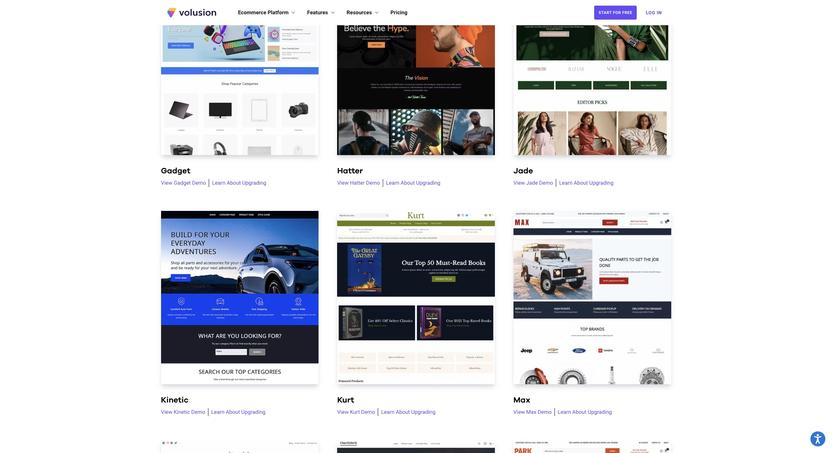 Task type: locate. For each thing, give the bounding box(es) containing it.
upgrading for gadget
[[242, 180, 266, 186]]

1 vertical spatial kurt
[[350, 409, 360, 416]]

view kurt demo
[[337, 409, 375, 416]]

demo
[[192, 180, 206, 186], [366, 180, 380, 186], [540, 180, 554, 186], [191, 409, 205, 416], [361, 409, 375, 416], [538, 409, 552, 416]]

kinetic
[[161, 397, 189, 405], [174, 409, 190, 416]]

features
[[307, 9, 328, 16]]

view for kurt
[[337, 409, 349, 416]]

about for kinetic
[[226, 409, 240, 416]]

learn about upgrading link for max
[[555, 409, 612, 417]]

onestitch theme image
[[337, 440, 495, 453]]

open accessibe: accessibility options, statement and help image
[[815, 434, 822, 444]]

gadget theme image
[[161, 0, 319, 155]]

upgrading for kurt
[[411, 409, 436, 416]]

learn
[[212, 180, 225, 186], [386, 180, 400, 186], [560, 180, 573, 186], [211, 409, 225, 416], [381, 409, 395, 416], [558, 409, 571, 416]]

learn about upgrading link for hatter
[[383, 179, 441, 187]]

kurt
[[337, 397, 354, 405], [350, 409, 360, 416]]

learn for hatter
[[386, 180, 400, 186]]

demo for kinetic
[[191, 409, 205, 416]]

resources button
[[347, 9, 380, 17]]

view max demo
[[514, 409, 552, 416]]

0 vertical spatial jade
[[514, 167, 533, 175]]

view
[[161, 180, 173, 186], [337, 180, 349, 186], [514, 180, 525, 186], [161, 409, 173, 416], [337, 409, 349, 416], [514, 409, 525, 416]]

upgrading
[[242, 180, 266, 186], [416, 180, 441, 186], [590, 180, 614, 186], [241, 409, 266, 416], [411, 409, 436, 416], [588, 409, 612, 416]]

0 vertical spatial kurt
[[337, 397, 354, 405]]

max
[[514, 397, 531, 405], [527, 409, 537, 416]]

learn about upgrading link for kinetic
[[208, 409, 266, 417]]

about for hatter
[[401, 180, 415, 186]]

start for free link
[[595, 6, 637, 20]]

about for jade
[[574, 180, 588, 186]]

max theme image
[[514, 211, 672, 385]]

view for hatter
[[337, 180, 349, 186]]

hatter
[[337, 167, 363, 175], [350, 180, 365, 186]]

0 vertical spatial gadget
[[161, 167, 190, 175]]

jade
[[514, 167, 533, 175], [527, 180, 538, 186]]

learn about upgrading link for gadget
[[209, 179, 266, 187]]

1 vertical spatial gadget
[[174, 180, 191, 186]]

view for kinetic
[[161, 409, 173, 416]]

about for max
[[573, 409, 587, 416]]

1 vertical spatial hatter
[[350, 180, 365, 186]]

learn about upgrading link
[[209, 179, 266, 187], [383, 179, 441, 187], [556, 179, 614, 187], [208, 409, 266, 417], [378, 409, 436, 417], [555, 409, 612, 417]]

1 vertical spatial jade
[[527, 180, 538, 186]]

learn about upgrading
[[212, 180, 266, 186], [386, 180, 441, 186], [560, 180, 614, 186], [211, 409, 266, 416], [381, 409, 436, 416], [558, 409, 612, 416]]

0 vertical spatial hatter
[[337, 167, 363, 175]]

gadget
[[161, 167, 190, 175], [174, 180, 191, 186]]

log in link
[[642, 5, 666, 20]]

view hatter demo
[[337, 180, 380, 186]]

view for gadget
[[161, 180, 173, 186]]

ecommerce platform
[[238, 9, 289, 16]]

about
[[227, 180, 241, 186], [401, 180, 415, 186], [574, 180, 588, 186], [226, 409, 240, 416], [396, 409, 410, 416], [573, 409, 587, 416]]

learn about upgrading for hatter
[[386, 180, 441, 186]]

demo for gadget
[[192, 180, 206, 186]]

nourish theme image
[[161, 440, 319, 453]]



Task type: describe. For each thing, give the bounding box(es) containing it.
1 vertical spatial kinetic
[[174, 409, 190, 416]]

kurt theme image
[[337, 211, 495, 385]]

in
[[657, 10, 662, 15]]

learn about upgrading for kinetic
[[211, 409, 266, 416]]

start for free
[[599, 10, 633, 15]]

learn about upgrading for gadget
[[212, 180, 266, 186]]

features button
[[307, 9, 336, 17]]

start
[[599, 10, 612, 15]]

pricing link
[[391, 9, 408, 17]]

upgrading for hatter
[[416, 180, 441, 186]]

log in
[[646, 10, 662, 15]]

jade theme image
[[514, 0, 672, 155]]

learn for max
[[558, 409, 571, 416]]

demo for hatter
[[366, 180, 380, 186]]

0 vertical spatial max
[[514, 397, 531, 405]]

log
[[646, 10, 656, 15]]

upgrading for kinetic
[[241, 409, 266, 416]]

resources
[[347, 9, 372, 16]]

view for jade
[[514, 180, 525, 186]]

about for kurt
[[396, 409, 410, 416]]

upgrading for max
[[588, 409, 612, 416]]

demo for max
[[538, 409, 552, 416]]

view kinetic demo
[[161, 409, 205, 416]]

pricing
[[391, 9, 408, 16]]

0 vertical spatial kinetic
[[161, 397, 189, 405]]

learn about upgrading for kurt
[[381, 409, 436, 416]]

learn about upgrading link for kurt
[[378, 409, 436, 417]]

park theme image
[[514, 440, 672, 453]]

hatter theme image
[[337, 0, 495, 155]]

1 vertical spatial max
[[527, 409, 537, 416]]

learn for gadget
[[212, 180, 225, 186]]

learn for jade
[[560, 180, 573, 186]]

learn for kinetic
[[211, 409, 225, 416]]

learn for kurt
[[381, 409, 395, 416]]

view jade demo
[[514, 180, 554, 186]]

learn about upgrading link for jade
[[556, 179, 614, 187]]

kinetic theme image
[[161, 211, 319, 385]]

ecommerce platform button
[[238, 9, 297, 17]]

view gadget demo
[[161, 180, 206, 186]]

upgrading for jade
[[590, 180, 614, 186]]

ecommerce
[[238, 9, 266, 16]]

demo for kurt
[[361, 409, 375, 416]]

for
[[613, 10, 621, 15]]

learn about upgrading for jade
[[560, 180, 614, 186]]

about for gadget
[[227, 180, 241, 186]]

view for max
[[514, 409, 525, 416]]

learn about upgrading for max
[[558, 409, 612, 416]]

free
[[623, 10, 633, 15]]

platform
[[268, 9, 289, 16]]

demo for jade
[[540, 180, 554, 186]]



Task type: vqa. For each thing, say whether or not it's contained in the screenshot.
Operations
no



